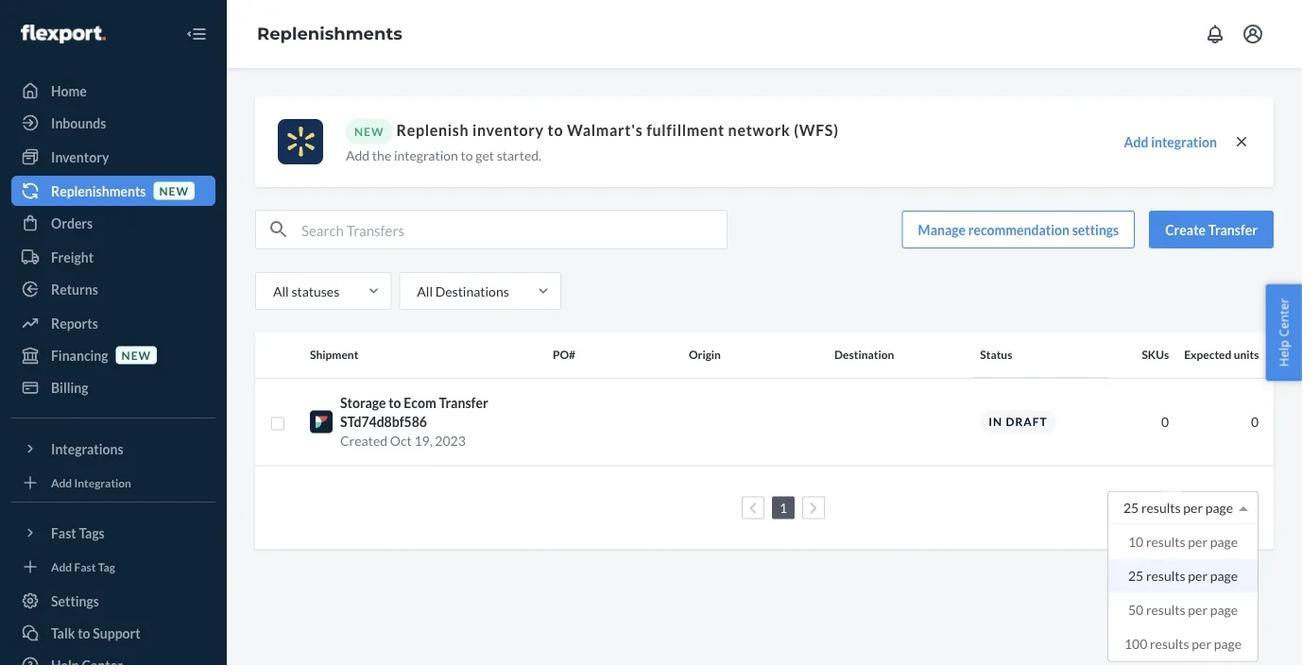 Task type: describe. For each thing, give the bounding box(es) containing it.
integration
[[74, 476, 131, 490]]

transfer inside button
[[1209, 222, 1258, 238]]

per up 10 results per page
[[1184, 500, 1203, 516]]

talk
[[51, 625, 75, 641]]

destination
[[835, 348, 894, 362]]

settings link
[[11, 586, 215, 616]]

new for financing
[[122, 348, 151, 362]]

reports link
[[11, 308, 215, 338]]

Search Transfers text field
[[301, 211, 727, 249]]

2023
[[435, 433, 466, 449]]

1 vertical spatial 25 results per page option
[[1109, 559, 1258, 593]]

19,
[[414, 433, 432, 449]]

(wfs)
[[794, 121, 839, 139]]

10
[[1128, 534, 1144, 550]]

add integration link
[[11, 472, 215, 494]]

50 results per page option
[[1109, 593, 1258, 627]]

the
[[372, 147, 391, 163]]

per up 50 results per page
[[1188, 568, 1208, 584]]

inventory
[[51, 149, 109, 165]]

storage
[[340, 395, 386, 411]]

close navigation image
[[185, 23, 208, 45]]

home link
[[11, 76, 215, 106]]

1 link
[[776, 500, 791, 516]]

support
[[93, 625, 140, 641]]

page for the 10 results per page option
[[1210, 534, 1238, 550]]

add for add integration
[[51, 476, 72, 490]]

po#
[[553, 348, 576, 362]]

tag
[[98, 560, 115, 574]]

10 results per page option
[[1109, 525, 1258, 559]]

add the integration to get started.
[[346, 147, 542, 163]]

add integration
[[1124, 134, 1217, 150]]

expected units
[[1184, 348, 1259, 362]]

destinations
[[435, 283, 509, 299]]

1
[[780, 500, 787, 516]]

per for 50 results per page option
[[1188, 602, 1208, 618]]

skus
[[1142, 348, 1169, 362]]

1 vertical spatial replenishments
[[51, 183, 146, 199]]

create
[[1166, 222, 1206, 238]]

all for all destinations
[[417, 283, 433, 299]]

ecom
[[404, 395, 436, 411]]

to inside "button"
[[78, 625, 90, 641]]

storage to ecom transfer std74d8bf586 created oct 19, 2023
[[340, 395, 488, 449]]

oct
[[390, 433, 412, 449]]

settings
[[1072, 222, 1119, 238]]

settings
[[51, 593, 99, 609]]

fast inside fast tags dropdown button
[[51, 525, 76, 541]]

0 horizontal spatial integration
[[394, 147, 458, 163]]

add integration button
[[1124, 133, 1217, 151]]

help center button
[[1266, 284, 1302, 381]]

inventory
[[473, 121, 544, 139]]

2 0 from the left
[[1251, 414, 1259, 430]]

network
[[728, 121, 791, 139]]

add fast tag link
[[11, 556, 215, 578]]

replenish inventory to walmart's fulfillment network (wfs)
[[396, 121, 839, 139]]

create transfer
[[1166, 222, 1258, 238]]

recommendation
[[968, 222, 1070, 238]]

manage recommendation settings
[[918, 222, 1119, 238]]

open account menu image
[[1242, 23, 1265, 45]]

center
[[1275, 298, 1292, 337]]

orders link
[[11, 208, 215, 238]]

per for the 10 results per page option
[[1188, 534, 1208, 550]]

to inside storage to ecom transfer std74d8bf586 created oct 19, 2023
[[389, 395, 401, 411]]

fast inside the add fast tag link
[[74, 560, 96, 574]]

started.
[[497, 147, 542, 163]]

all statuses
[[273, 283, 340, 299]]

financing
[[51, 347, 108, 363]]

add integration
[[51, 476, 131, 490]]

0 vertical spatial replenishments
[[257, 23, 402, 44]]

orders
[[51, 215, 93, 231]]

chevron right image
[[810, 502, 818, 515]]

expected
[[1184, 348, 1232, 362]]

help center
[[1275, 298, 1292, 367]]

manage recommendation settings link
[[902, 211, 1135, 249]]

results for 50 results per page option
[[1146, 602, 1186, 618]]

chevron left image
[[749, 502, 757, 515]]

25 for topmost 25 results per page option
[[1124, 500, 1139, 516]]

status
[[980, 348, 1013, 362]]

close image
[[1232, 132, 1251, 151]]

freight
[[51, 249, 94, 265]]

100 results per page option
[[1109, 627, 1258, 661]]

0 vertical spatial 25 results per page
[[1124, 500, 1233, 516]]

manage
[[918, 222, 966, 238]]



Task type: locate. For each thing, give the bounding box(es) containing it.
all
[[273, 283, 289, 299], [417, 283, 433, 299]]

add fast tag
[[51, 560, 115, 574]]

billing
[[51, 379, 88, 396]]

0 horizontal spatial replenishments
[[51, 183, 146, 199]]

inbounds link
[[11, 108, 215, 138]]

all destinations
[[417, 283, 509, 299]]

list box
[[1109, 525, 1258, 661]]

0 horizontal spatial new
[[122, 348, 151, 362]]

transfer up 2023 at the left bottom of the page
[[439, 395, 488, 411]]

fast tags
[[51, 525, 105, 541]]

fast
[[51, 525, 76, 541], [74, 560, 96, 574]]

new for replenishments
[[159, 184, 189, 197]]

25 results per page option down 10 results per page
[[1109, 559, 1258, 593]]

0 vertical spatial 25
[[1124, 500, 1139, 516]]

add inside button
[[1124, 134, 1149, 150]]

0
[[1162, 414, 1169, 430], [1251, 414, 1259, 430]]

10 results per page
[[1128, 534, 1238, 550]]

walmart's
[[567, 121, 643, 139]]

talk to support button
[[11, 618, 215, 648]]

1 0 from the left
[[1162, 414, 1169, 430]]

25 results per page option up 10 results per page
[[1124, 500, 1233, 516]]

home
[[51, 83, 87, 99]]

0 vertical spatial 25 results per page option
[[1124, 500, 1233, 516]]

add for add integration
[[1124, 134, 1149, 150]]

freight link
[[11, 242, 215, 272]]

help
[[1275, 340, 1292, 367]]

statuses
[[291, 283, 340, 299]]

1 horizontal spatial 0
[[1251, 414, 1259, 430]]

25
[[1124, 500, 1139, 516], [1128, 568, 1144, 584]]

results
[[1142, 500, 1181, 516], [1146, 534, 1186, 550], [1146, 568, 1186, 584], [1146, 602, 1186, 618], [1150, 636, 1190, 652]]

add for add fast tag
[[51, 560, 72, 574]]

per right 10
[[1188, 534, 1208, 550]]

reports
[[51, 315, 98, 331]]

all left the 'statuses'
[[273, 283, 289, 299]]

to up "std74d8bf586"
[[389, 395, 401, 411]]

integrations
[[51, 441, 123, 457]]

25 down 10
[[1128, 568, 1144, 584]]

returns
[[51, 281, 98, 297]]

per up 100 results per page option
[[1188, 602, 1208, 618]]

1 vertical spatial transfer
[[439, 395, 488, 411]]

50 results per page
[[1128, 602, 1238, 618]]

results down 10 results per page
[[1146, 568, 1186, 584]]

1 horizontal spatial transfer
[[1209, 222, 1258, 238]]

manage recommendation settings button
[[902, 211, 1135, 249]]

0 down units
[[1251, 414, 1259, 430]]

units
[[1234, 348, 1259, 362]]

integration down replenish
[[394, 147, 458, 163]]

25 results per page inside list box
[[1128, 568, 1238, 584]]

to right talk
[[78, 625, 90, 641]]

talk to support
[[51, 625, 140, 641]]

inventory link
[[11, 142, 215, 172]]

integration inside button
[[1151, 134, 1217, 150]]

std74d8bf586
[[340, 414, 427, 430]]

all left destinations
[[417, 283, 433, 299]]

None field
[[1162, 492, 1181, 524]]

page for 50 results per page option
[[1210, 602, 1238, 618]]

integration
[[1151, 134, 1217, 150], [394, 147, 458, 163]]

new
[[354, 125, 384, 138]]

new up orders link
[[159, 184, 189, 197]]

open notifications image
[[1204, 23, 1227, 45]]

results right 10
[[1146, 534, 1186, 550]]

created
[[340, 433, 388, 449]]

integrations button
[[11, 434, 215, 464]]

100 results per page
[[1125, 636, 1242, 652]]

results for the 10 results per page option
[[1146, 534, 1186, 550]]

0 horizontal spatial all
[[273, 283, 289, 299]]

shipment
[[310, 348, 358, 362]]

add for add the integration to get started.
[[346, 147, 370, 163]]

page for 100 results per page option
[[1214, 636, 1242, 652]]

add
[[1124, 134, 1149, 150], [346, 147, 370, 163], [51, 476, 72, 490], [51, 560, 72, 574]]

100
[[1125, 636, 1148, 652]]

get
[[476, 147, 494, 163]]

tags
[[79, 525, 105, 541]]

25 results per page down 10 results per page
[[1128, 568, 1238, 584]]

1 horizontal spatial new
[[159, 184, 189, 197]]

returns link
[[11, 274, 215, 304]]

1 vertical spatial 25 results per page
[[1128, 568, 1238, 584]]

new
[[159, 184, 189, 197], [122, 348, 151, 362]]

to left the get
[[461, 147, 473, 163]]

1 vertical spatial 25
[[1128, 568, 1144, 584]]

1 horizontal spatial all
[[417, 283, 433, 299]]

0 vertical spatial new
[[159, 184, 189, 197]]

25 inside option
[[1128, 568, 1144, 584]]

fast left "tag"
[[74, 560, 96, 574]]

0 horizontal spatial transfer
[[439, 395, 488, 411]]

square image
[[270, 416, 285, 431]]

transfer inside storage to ecom transfer std74d8bf586 created oct 19, 2023
[[439, 395, 488, 411]]

in
[[989, 415, 1003, 429]]

1 vertical spatial fast
[[74, 560, 96, 574]]

create transfer button
[[1150, 211, 1274, 249]]

flexport logo image
[[21, 25, 106, 43]]

origin
[[689, 348, 721, 362]]

fast tags button
[[11, 518, 215, 548]]

1 all from the left
[[273, 283, 289, 299]]

to
[[548, 121, 564, 139], [461, 147, 473, 163], [389, 395, 401, 411], [78, 625, 90, 641]]

results for 100 results per page option
[[1150, 636, 1190, 652]]

0 down skus at the bottom
[[1162, 414, 1169, 430]]

0 vertical spatial transfer
[[1209, 222, 1258, 238]]

replenish
[[396, 121, 469, 139]]

2 all from the left
[[417, 283, 433, 299]]

billing link
[[11, 372, 215, 403]]

fulfillment
[[647, 121, 725, 139]]

50
[[1128, 602, 1144, 618]]

per
[[1184, 500, 1203, 516], [1188, 534, 1208, 550], [1188, 568, 1208, 584], [1188, 602, 1208, 618], [1192, 636, 1212, 652]]

new down reports link at the left
[[122, 348, 151, 362]]

all for all statuses
[[273, 283, 289, 299]]

1 vertical spatial new
[[122, 348, 151, 362]]

results up 10 results per page
[[1142, 500, 1181, 516]]

draft
[[1006, 415, 1048, 429]]

25 for bottom 25 results per page option
[[1128, 568, 1144, 584]]

25 results per page
[[1124, 500, 1233, 516], [1128, 568, 1238, 584]]

inbounds
[[51, 115, 106, 131]]

25 up 10
[[1124, 500, 1139, 516]]

25 results per page option
[[1124, 500, 1233, 516], [1109, 559, 1258, 593]]

25 results per page up 10 results per page
[[1124, 500, 1233, 516]]

fast left tags
[[51, 525, 76, 541]]

replenishments link
[[257, 23, 402, 44]]

integration left close "image"
[[1151, 134, 1217, 150]]

0 horizontal spatial 0
[[1162, 414, 1169, 430]]

per for 100 results per page option
[[1192, 636, 1212, 652]]

list box containing 10 results per page
[[1109, 525, 1258, 661]]

transfer right create
[[1209, 222, 1258, 238]]

add inside add integration "link"
[[51, 476, 72, 490]]

results right 100
[[1150, 636, 1190, 652]]

to right the inventory
[[548, 121, 564, 139]]

results right 50
[[1146, 602, 1186, 618]]

0 vertical spatial fast
[[51, 525, 76, 541]]

page
[[1206, 500, 1233, 516], [1210, 534, 1238, 550], [1210, 568, 1238, 584], [1210, 602, 1238, 618], [1214, 636, 1242, 652]]

transfer
[[1209, 222, 1258, 238], [439, 395, 488, 411]]

per down 50 results per page option
[[1192, 636, 1212, 652]]

replenishments
[[257, 23, 402, 44], [51, 183, 146, 199]]

in draft
[[989, 415, 1048, 429]]

1 horizontal spatial replenishments
[[257, 23, 402, 44]]

1 horizontal spatial integration
[[1151, 134, 1217, 150]]

create transfer link
[[1150, 211, 1274, 249]]



Task type: vqa. For each thing, say whether or not it's contained in the screenshot.
the 'must'
no



